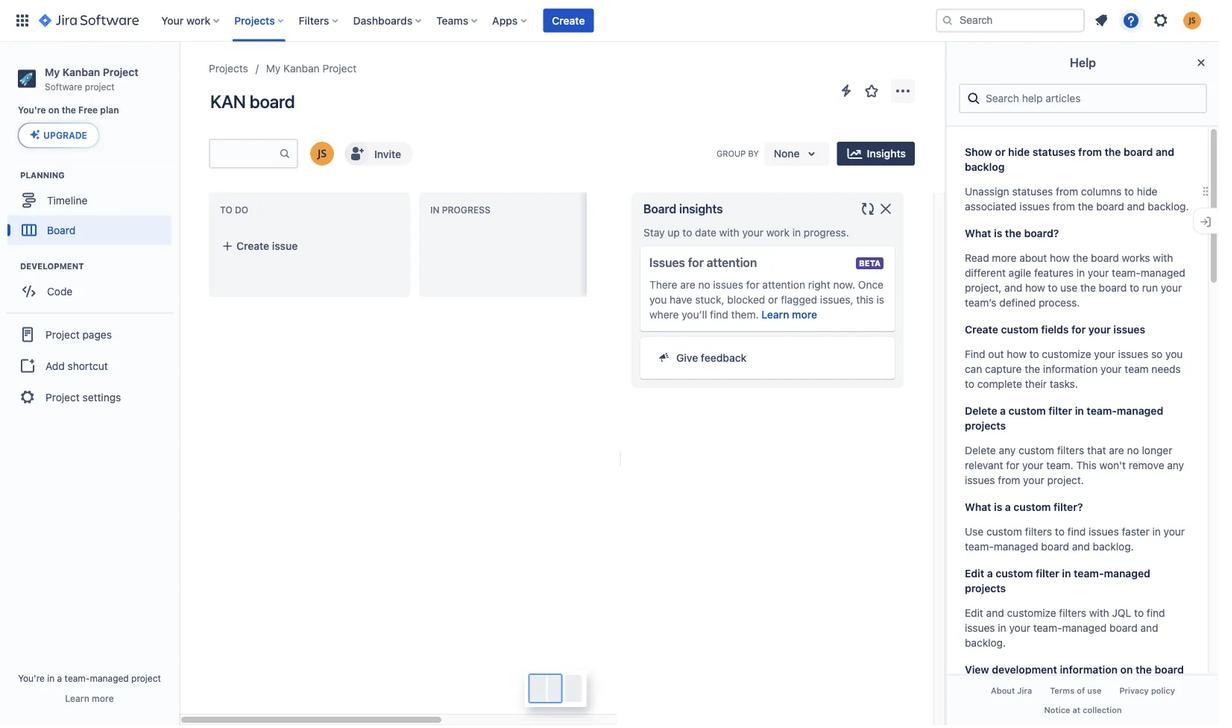 Task type: locate. For each thing, give the bounding box(es) containing it.
what is the board?
[[965, 227, 1059, 239]]

2 vertical spatial backlog.
[[965, 637, 1006, 649]]

projects
[[965, 420, 1006, 432], [965, 582, 1006, 595]]

learn more button down you're in a team-managed project
[[65, 692, 114, 704]]

terms of use
[[1050, 686, 1102, 696]]

read more about how the board works with different agile features in your team-managed project, and how to use the board to run your team's defined process.
[[965, 252, 1186, 309]]

1 horizontal spatial learn
[[762, 308, 790, 321]]

to inside board insights dialog
[[683, 226, 693, 239]]

1 horizontal spatial attention
[[763, 279, 806, 291]]

0 vertical spatial with
[[720, 226, 740, 239]]

1 what from the top
[[965, 227, 992, 239]]

is down associated
[[994, 227, 1003, 239]]

board left works
[[1091, 252, 1119, 264]]

customize inside find out how to customize your issues so you can capture the information your team needs to complete their tasks.
[[1042, 348, 1092, 360]]

filters down what is a custom filter?
[[1025, 526, 1053, 538]]

1 horizontal spatial more
[[792, 308, 818, 321]]

1 vertical spatial information
[[1060, 664, 1118, 676]]

or up backlog
[[996, 146, 1006, 158]]

board down the jql
[[1110, 622, 1138, 634]]

0 horizontal spatial board
[[47, 224, 75, 236]]

give feedback
[[677, 352, 747, 364]]

1 you're from the top
[[18, 105, 46, 115]]

projects down use
[[965, 582, 1006, 595]]

1 vertical spatial work
[[767, 226, 790, 239]]

0 vertical spatial edit
[[965, 567, 985, 580]]

0 vertical spatial use
[[1061, 282, 1078, 294]]

delete up relevant
[[965, 444, 996, 457]]

board inside edit and customize filters with jql to find issues in your team-managed board and backlog.
[[1110, 622, 1138, 634]]

0 vertical spatial learn more
[[762, 308, 818, 321]]

1 edit from the top
[[965, 567, 985, 580]]

jira software image
[[39, 12, 139, 29], [39, 12, 139, 29]]

you inside there are no issues for attention right now. once you have stuck, blocked or flagged issues, this is where you'll find them.
[[650, 294, 667, 306]]

0 horizontal spatial my
[[45, 66, 60, 78]]

custom down defined
[[1001, 323, 1039, 336]]

privacy policy link
[[1111, 682, 1185, 700]]

from inside show or hide statuses from the board and backlog
[[1079, 146, 1102, 158]]

with for jql
[[1090, 607, 1110, 619]]

0 vertical spatial create
[[552, 14, 585, 26]]

notifications image
[[1093, 12, 1111, 29]]

1 vertical spatial how
[[1026, 282, 1046, 294]]

project.
[[1048, 474, 1085, 486]]

hide
[[1009, 146, 1030, 158], [1137, 185, 1158, 198]]

board inside board insights dialog
[[644, 202, 677, 216]]

1 horizontal spatial any
[[1168, 459, 1185, 471]]

0 vertical spatial filter
[[1049, 405, 1073, 417]]

create inside create issue button
[[236, 240, 269, 252]]

0 horizontal spatial more
[[92, 693, 114, 703]]

hide right "columns"
[[1137, 185, 1158, 198]]

feedback icon image
[[659, 351, 671, 363]]

find
[[710, 308, 729, 321], [1068, 526, 1086, 538], [1147, 607, 1166, 619]]

hide inside unassign statuses from columns to hide associated issues from the board and backlog.
[[1137, 185, 1158, 198]]

0 horizontal spatial on
[[48, 105, 59, 115]]

edit inside edit and customize filters with jql to find issues in your team-managed board and backlog.
[[965, 607, 984, 619]]

0 horizontal spatial find
[[710, 308, 729, 321]]

custom inside delete any custom filters that are no longer relevant for your team. this won't remove any issues from your project.
[[1019, 444, 1055, 457]]

any down longer
[[1168, 459, 1185, 471]]

what is a custom filter?
[[965, 501, 1084, 513]]

1 vertical spatial create
[[236, 240, 269, 252]]

stay
[[644, 226, 665, 239]]

filters inside use custom filters to find issues faster in your team-managed board and backlog.
[[1025, 526, 1053, 538]]

how up capture
[[1007, 348, 1027, 360]]

on up privacy
[[1121, 664, 1133, 676]]

edit up the view
[[965, 607, 984, 619]]

delete a custom filter in team-managed projects
[[965, 405, 1164, 432]]

projects up relevant
[[965, 420, 1006, 432]]

create right apps dropdown button
[[552, 14, 585, 26]]

project pages
[[46, 328, 112, 340]]

flagged
[[781, 294, 818, 306]]

filters inside delete any custom filters that are no longer relevant for your team. this won't remove any issues from your project.
[[1058, 444, 1085, 457]]

for right fields
[[1072, 323, 1086, 336]]

to right the jql
[[1135, 607, 1144, 619]]

once
[[858, 279, 884, 291]]

filter inside edit a custom filter in team-managed projects
[[1036, 567, 1060, 580]]

in inside use custom filters to find issues faster in your team-managed board and backlog.
[[1153, 526, 1161, 538]]

the down "columns"
[[1078, 200, 1094, 213]]

backlog. up works
[[1148, 200, 1189, 213]]

0 horizontal spatial project
[[85, 81, 115, 92]]

your right run
[[1161, 282, 1183, 294]]

unassign
[[965, 185, 1010, 198]]

managed
[[1141, 267, 1186, 279], [1117, 405, 1164, 417], [994, 540, 1039, 553], [1104, 567, 1151, 580], [1063, 622, 1107, 634], [90, 673, 129, 683]]

kanban up software
[[62, 66, 100, 78]]

0 vertical spatial on
[[48, 105, 59, 115]]

1 vertical spatial on
[[1121, 664, 1133, 676]]

managed inside use custom filters to find issues faster in your team-managed board and backlog.
[[994, 540, 1039, 553]]

you're for you're on the free plan
[[18, 105, 46, 115]]

custom inside edit a custom filter in team-managed projects
[[996, 567, 1033, 580]]

project pages link
[[6, 318, 173, 351]]

board for board
[[47, 224, 75, 236]]

privacy
[[1120, 686, 1149, 696]]

information up 'tasks.'
[[1044, 363, 1098, 375]]

in inside read more about how the board works with different agile features in your team-managed project, and how to use the board to run your team's defined process.
[[1077, 267, 1085, 279]]

your profile and settings image
[[1184, 12, 1202, 29]]

your right fields
[[1089, 323, 1111, 336]]

0 horizontal spatial kanban
[[62, 66, 100, 78]]

1 vertical spatial learn
[[65, 693, 89, 703]]

1 horizontal spatial no
[[1128, 444, 1140, 457]]

0 horizontal spatial attention
[[707, 255, 757, 270]]

customize down create custom fields for your issues
[[1042, 348, 1092, 360]]

find out how to customize your issues so you can capture the information your team needs to complete their tasks.
[[965, 348, 1183, 390]]

custom
[[1001, 323, 1039, 336], [1009, 405, 1046, 417], [1019, 444, 1055, 457], [1014, 501, 1051, 513], [987, 526, 1023, 538], [996, 567, 1033, 580]]

plan
[[100, 105, 119, 115]]

to right "columns"
[[1125, 185, 1135, 198]]

can
[[965, 363, 983, 375]]

2 projects from the top
[[965, 582, 1006, 595]]

2 edit from the top
[[965, 607, 984, 619]]

information up of
[[1060, 664, 1118, 676]]

1 horizontal spatial with
[[1090, 607, 1110, 619]]

0 vertical spatial projects
[[965, 420, 1006, 432]]

1 horizontal spatial or
[[996, 146, 1006, 158]]

filter for customize
[[1036, 567, 1060, 580]]

with for your
[[720, 226, 740, 239]]

1 horizontal spatial kanban
[[284, 62, 320, 75]]

board up edit a custom filter in team-managed projects on the bottom right of the page
[[1042, 540, 1070, 553]]

view development information on the board button
[[959, 656, 1197, 725]]

0 vertical spatial hide
[[1009, 146, 1030, 158]]

in inside edit a custom filter in team-managed projects
[[1063, 567, 1072, 580]]

0 horizontal spatial any
[[999, 444, 1016, 457]]

hide inside show or hide statuses from the board and backlog
[[1009, 146, 1030, 158]]

longer
[[1142, 444, 1173, 457]]

board inside unassign statuses from columns to hide associated issues from the board and backlog.
[[1097, 200, 1125, 213]]

or inside show or hide statuses from the board and backlog
[[996, 146, 1006, 158]]

find
[[965, 348, 986, 360]]

custom inside delete a custom filter in team-managed projects
[[1009, 405, 1046, 417]]

filters for custom
[[1058, 444, 1085, 457]]

board down search help articles "field"
[[1124, 146, 1154, 158]]

2 horizontal spatial more
[[992, 252, 1017, 264]]

faster
[[1122, 526, 1150, 538]]

backlog. inside use custom filters to find issues faster in your team-managed board and backlog.
[[1093, 540, 1134, 553]]

my up kan board
[[266, 62, 281, 75]]

use inside "link"
[[1088, 686, 1102, 696]]

use right of
[[1088, 686, 1102, 696]]

create left issue
[[236, 240, 269, 252]]

you up needs
[[1166, 348, 1183, 360]]

give feedback button
[[650, 346, 886, 370]]

managed inside delete a custom filter in team-managed projects
[[1117, 405, 1164, 417]]

1 vertical spatial filters
[[1025, 526, 1053, 538]]

edit inside edit a custom filter in team-managed projects
[[965, 567, 985, 580]]

unassign statuses from columns to hide associated issues from the board and backlog.
[[965, 185, 1189, 213]]

with right works
[[1154, 252, 1174, 264]]

is right the this
[[877, 294, 885, 306]]

0 horizontal spatial with
[[720, 226, 740, 239]]

with right date
[[720, 226, 740, 239]]

attention up flagged
[[763, 279, 806, 291]]

2 vertical spatial more
[[92, 693, 114, 703]]

1 horizontal spatial find
[[1068, 526, 1086, 538]]

1 vertical spatial use
[[1088, 686, 1102, 696]]

delete for delete any custom filters that are no longer relevant for your team. this won't remove any issues from your project.
[[965, 444, 996, 457]]

to right up
[[683, 226, 693, 239]]

0 vertical spatial statuses
[[1033, 146, 1076, 158]]

how down agile
[[1026, 282, 1046, 294]]

apps
[[492, 14, 518, 26]]

0 vertical spatial you're
[[18, 105, 46, 115]]

1 horizontal spatial backlog.
[[1093, 540, 1134, 553]]

banner
[[0, 0, 1220, 42]]

learn more down flagged
[[762, 308, 818, 321]]

custom right use
[[987, 526, 1023, 538]]

team- inside read more about how the board works with different agile features in your team-managed project, and how to use the board to run your team's defined process.
[[1112, 267, 1141, 279]]

information
[[1044, 363, 1098, 375], [1060, 664, 1118, 676]]

attention
[[707, 255, 757, 270], [763, 279, 806, 291]]

board up policy on the bottom of the page
[[1155, 664, 1184, 676]]

kanban down filters
[[284, 62, 320, 75]]

search image
[[942, 15, 954, 26]]

0 vertical spatial project
[[85, 81, 115, 92]]

this
[[1077, 459, 1097, 471]]

learn more button down flagged
[[762, 307, 818, 322]]

projects for projects "link"
[[209, 62, 248, 75]]

filters up team.
[[1058, 444, 1085, 457]]

0 horizontal spatial learn more button
[[65, 692, 114, 704]]

projects for delete
[[965, 420, 1006, 432]]

the inside "view development information on the board" button
[[1136, 664, 1152, 676]]

you down there
[[650, 294, 667, 306]]

1 vertical spatial hide
[[1137, 185, 1158, 198]]

0 horizontal spatial or
[[768, 294, 778, 306]]

0 horizontal spatial use
[[1061, 282, 1078, 294]]

filter
[[1049, 405, 1073, 417], [1036, 567, 1060, 580]]

planning image
[[2, 166, 20, 184]]

kan
[[210, 91, 246, 112]]

statuses
[[1033, 146, 1076, 158], [1013, 185, 1053, 198]]

1 vertical spatial or
[[768, 294, 778, 306]]

backlog.
[[1148, 200, 1189, 213], [1093, 540, 1134, 553], [965, 637, 1006, 649]]

up
[[668, 226, 680, 239]]

primary element
[[9, 0, 936, 41]]

your right date
[[743, 226, 764, 239]]

custom up team.
[[1019, 444, 1055, 457]]

from inside delete any custom filters that are no longer relevant for your team. this won't remove any issues from your project.
[[998, 474, 1021, 486]]

my inside my kanban project software project
[[45, 66, 60, 78]]

more down flagged
[[792, 308, 818, 321]]

delete inside delete any custom filters that are no longer relevant for your team. this won't remove any issues from your project.
[[965, 444, 996, 457]]

1 vertical spatial board
[[47, 224, 75, 236]]

1 horizontal spatial hide
[[1137, 185, 1158, 198]]

settings
[[82, 391, 121, 403]]

1 vertical spatial any
[[1168, 459, 1185, 471]]

0 vertical spatial how
[[1050, 252, 1070, 264]]

1 projects from the top
[[965, 420, 1006, 432]]

right
[[808, 279, 831, 291]]

for up "blocked"
[[746, 279, 760, 291]]

2 what from the top
[[965, 501, 992, 513]]

star kan board image
[[863, 82, 881, 100]]

teams button
[[432, 9, 484, 32]]

with inside edit and customize filters with jql to find issues in your team-managed board and backlog.
[[1090, 607, 1110, 619]]

what up use
[[965, 501, 992, 513]]

in progress
[[430, 205, 491, 215]]

what up read in the right top of the page
[[965, 227, 992, 239]]

1 horizontal spatial work
[[767, 226, 790, 239]]

for
[[688, 255, 704, 270], [746, 279, 760, 291], [1072, 323, 1086, 336], [1007, 459, 1020, 471]]

hide right the show
[[1009, 146, 1030, 158]]

you
[[650, 294, 667, 306], [1166, 348, 1183, 360]]

0 vertical spatial board
[[644, 202, 677, 216]]

0 horizontal spatial backlog.
[[965, 637, 1006, 649]]

attention down stay up to date with your work in progress.
[[707, 255, 757, 270]]

0 horizontal spatial no
[[699, 279, 711, 291]]

issue
[[272, 240, 298, 252]]

board insights dialog
[[632, 192, 904, 388]]

0 vertical spatial work
[[186, 14, 211, 26]]

the up create custom fields for your issues
[[1081, 282, 1096, 294]]

2 horizontal spatial find
[[1147, 607, 1166, 619]]

teams
[[436, 14, 469, 26]]

issues inside use custom filters to find issues faster in your team-managed board and backlog.
[[1089, 526, 1119, 538]]

with inside read more about how the board works with different agile features in your team-managed project, and how to use the board to run your team's defined process.
[[1154, 252, 1174, 264]]

is
[[994, 227, 1003, 239], [877, 294, 885, 306], [994, 501, 1003, 513]]

you inside find out how to customize your issues so you can capture the information your team needs to complete their tasks.
[[1166, 348, 1183, 360]]

managed inside edit a custom filter in team-managed projects
[[1104, 567, 1151, 580]]

1 horizontal spatial my
[[266, 62, 281, 75]]

board inside the board link
[[47, 224, 75, 236]]

delete
[[965, 405, 998, 417], [965, 444, 996, 457]]

1 vertical spatial learn more button
[[65, 692, 114, 704]]

2 vertical spatial create
[[965, 323, 999, 336]]

help
[[1070, 56, 1097, 70]]

about
[[991, 686, 1015, 696]]

1 vertical spatial is
[[877, 294, 885, 306]]

are up won't
[[1109, 444, 1125, 457]]

2 vertical spatial find
[[1147, 607, 1166, 619]]

2 delete from the top
[[965, 444, 996, 457]]

1 horizontal spatial on
[[1121, 664, 1133, 676]]

0 vertical spatial no
[[699, 279, 711, 291]]

delete down complete
[[965, 405, 998, 417]]

learn
[[762, 308, 790, 321], [65, 693, 89, 703]]

more inside board insights dialog
[[792, 308, 818, 321]]

are up have
[[681, 279, 696, 291]]

are
[[681, 279, 696, 291], [1109, 444, 1125, 457]]

0 vertical spatial backlog.
[[1148, 200, 1189, 213]]

group containing project pages
[[6, 312, 173, 418]]

john smith image
[[310, 142, 334, 166]]

more down you're in a team-managed project
[[92, 693, 114, 703]]

1 vertical spatial filter
[[1036, 567, 1060, 580]]

0 vertical spatial are
[[681, 279, 696, 291]]

board
[[644, 202, 677, 216], [47, 224, 75, 236]]

board down timeline
[[47, 224, 75, 236]]

2 vertical spatial filters
[[1060, 607, 1087, 619]]

1 horizontal spatial are
[[1109, 444, 1125, 457]]

1 horizontal spatial project
[[131, 673, 161, 683]]

filter inside delete a custom filter in team-managed projects
[[1049, 405, 1073, 417]]

1 vertical spatial are
[[1109, 444, 1125, 457]]

1 vertical spatial you
[[1166, 348, 1183, 360]]

statuses up board?
[[1013, 185, 1053, 198]]

close insights panel image
[[877, 200, 895, 218]]

1 vertical spatial edit
[[965, 607, 984, 619]]

1 vertical spatial statuses
[[1013, 185, 1053, 198]]

backlog. inside edit and customize filters with jql to find issues in your team-managed board and backlog.
[[965, 637, 1006, 649]]

1 vertical spatial projects
[[965, 582, 1006, 595]]

1 vertical spatial what
[[965, 501, 992, 513]]

projects link
[[209, 60, 248, 78]]

learn more
[[762, 308, 818, 321], [65, 693, 114, 703]]

for inside delete any custom filters that are no longer relevant for your team. this won't remove any issues from your project.
[[1007, 459, 1020, 471]]

development image
[[2, 257, 20, 275]]

1 vertical spatial attention
[[763, 279, 806, 291]]

what for what is a custom filter?
[[965, 501, 992, 513]]

1 delete from the top
[[965, 405, 998, 417]]

associated
[[965, 200, 1017, 213]]

the up privacy policy
[[1136, 664, 1152, 676]]

the inside unassign statuses from columns to hide associated issues from the board and backlog.
[[1078, 200, 1094, 213]]

project inside my kanban project software project
[[85, 81, 115, 92]]

find down stuck,
[[710, 308, 729, 321]]

2 horizontal spatial create
[[965, 323, 999, 336]]

create for create custom fields for your issues
[[965, 323, 999, 336]]

your right faster at the right bottom of page
[[1164, 526, 1185, 538]]

use
[[1061, 282, 1078, 294], [1088, 686, 1102, 696]]

find right the jql
[[1147, 607, 1166, 619]]

and inside show or hide statuses from the board and backlog
[[1156, 146, 1175, 158]]

1 vertical spatial delete
[[965, 444, 996, 457]]

project up plan
[[103, 66, 138, 78]]

projects for edit
[[965, 582, 1006, 595]]

0 vertical spatial delete
[[965, 405, 998, 417]]

your up what is a custom filter?
[[1024, 474, 1045, 486]]

show
[[965, 146, 993, 158]]

0 vertical spatial or
[[996, 146, 1006, 158]]

for right relevant
[[1007, 459, 1020, 471]]

statuses up unassign statuses from columns to hide associated issues from the board and backlog.
[[1033, 146, 1076, 158]]

0 horizontal spatial you
[[650, 294, 667, 306]]

delete any custom filters that are no longer relevant for your team. this won't remove any issues from your project.
[[965, 444, 1185, 486]]

work left the progress.
[[767, 226, 790, 239]]

kanban
[[284, 62, 320, 75], [62, 66, 100, 78]]

code link
[[7, 276, 172, 306]]

learn down flagged
[[762, 308, 790, 321]]

2 vertical spatial how
[[1007, 348, 1027, 360]]

0 vertical spatial customize
[[1042, 348, 1092, 360]]

projects up 'kan'
[[209, 62, 248, 75]]

create inside create button
[[552, 14, 585, 26]]

0 vertical spatial what
[[965, 227, 992, 239]]

team-
[[1112, 267, 1141, 279], [1087, 405, 1117, 417], [965, 540, 994, 553], [1074, 567, 1104, 580], [1034, 622, 1063, 634], [65, 673, 90, 683]]

edit for edit and customize filters with jql to find issues in your team-managed board and backlog.
[[965, 607, 984, 619]]

kanban inside my kanban project software project
[[62, 66, 100, 78]]

managed inside read more about how the board works with different agile features in your team-managed project, and how to use the board to run your team's defined process.
[[1141, 267, 1186, 279]]

1 vertical spatial you're
[[18, 673, 45, 683]]

0 vertical spatial information
[[1044, 363, 1098, 375]]

customize down edit a custom filter in team-managed projects on the bottom right of the page
[[1007, 607, 1057, 619]]

the up their
[[1025, 363, 1041, 375]]

from up board?
[[1053, 200, 1076, 213]]

give
[[677, 352, 698, 364]]

view development information on the board
[[965, 664, 1184, 676]]

1 horizontal spatial learn more button
[[762, 307, 818, 322]]

filters inside edit and customize filters with jql to find issues in your team-managed board and backlog.
[[1060, 607, 1087, 619]]

learn down you're in a team-managed project
[[65, 693, 89, 703]]

0 horizontal spatial learn more
[[65, 693, 114, 703]]

with left the jql
[[1090, 607, 1110, 619]]

team's
[[965, 296, 997, 309]]

to down filter?
[[1055, 526, 1065, 538]]

no up stuck,
[[699, 279, 711, 291]]

1 horizontal spatial you
[[1166, 348, 1183, 360]]

or left flagged
[[768, 294, 778, 306]]

2 horizontal spatial with
[[1154, 252, 1174, 264]]

the left 'free'
[[62, 105, 76, 115]]

group
[[6, 312, 173, 418]]

1 vertical spatial project
[[131, 673, 161, 683]]

from down relevant
[[998, 474, 1021, 486]]

1 horizontal spatial board
[[644, 202, 677, 216]]

delete inside delete a custom filter in team-managed projects
[[965, 405, 998, 417]]

progress.
[[804, 226, 849, 239]]

projects inside edit a custom filter in team-managed projects
[[965, 582, 1006, 595]]

more inside read more about how the board works with different agile features in your team-managed project, and how to use the board to run your team's defined process.
[[992, 252, 1017, 264]]

issues inside unassign statuses from columns to hide associated issues from the board and backlog.
[[1020, 200, 1050, 213]]

board up stay
[[644, 202, 677, 216]]

settings image
[[1152, 12, 1170, 29]]

2 you're from the top
[[18, 673, 45, 683]]

columns
[[1082, 185, 1122, 198]]

2 vertical spatial is
[[994, 501, 1003, 513]]

learn more down you're in a team-managed project
[[65, 693, 114, 703]]

1 vertical spatial with
[[1154, 252, 1174, 264]]

board inside button
[[1155, 664, 1184, 676]]

0 vertical spatial more
[[992, 252, 1017, 264]]

more up agile
[[992, 252, 1017, 264]]

attention inside there are no issues for attention right now. once you have stuck, blocked or flagged issues, this is where you'll find them.
[[763, 279, 806, 291]]

this
[[857, 294, 874, 306]]

are inside delete any custom filters that are no longer relevant for your team. this won't remove any issues from your project.
[[1109, 444, 1125, 457]]

learn inside board insights dialog
[[762, 308, 790, 321]]

for right issues
[[688, 255, 704, 270]]

edit down use
[[965, 567, 985, 580]]

0 horizontal spatial work
[[186, 14, 211, 26]]

work right your
[[186, 14, 211, 26]]



Task type: describe. For each thing, give the bounding box(es) containing it.
a inside delete a custom filter in team-managed projects
[[1000, 405, 1006, 417]]

in inside edit and customize filters with jql to find issues in your team-managed board and backlog.
[[998, 622, 1007, 634]]

custom left filter?
[[1014, 501, 1051, 513]]

no inside delete any custom filters that are no longer relevant for your team. this won't remove any issues from your project.
[[1128, 444, 1140, 457]]

none button
[[765, 142, 830, 166]]

timeline
[[47, 194, 88, 206]]

out
[[989, 348, 1004, 360]]

beta
[[859, 258, 881, 268]]

in inside dialog
[[793, 226, 801, 239]]

a inside edit a custom filter in team-managed projects
[[987, 567, 993, 580]]

fields
[[1042, 323, 1069, 336]]

board for board insights
[[644, 202, 677, 216]]

team- inside delete a custom filter in team-managed projects
[[1087, 405, 1117, 417]]

work inside board insights dialog
[[767, 226, 790, 239]]

on inside button
[[1121, 664, 1133, 676]]

issues inside there are no issues for attention right now. once you have stuck, blocked or flagged issues, this is where you'll find them.
[[713, 279, 744, 291]]

the inside find out how to customize your issues so you can capture the information your team needs to complete their tasks.
[[1025, 363, 1041, 375]]

project down filters 'popup button'
[[323, 62, 357, 75]]

board right 'kan'
[[250, 91, 295, 112]]

help image
[[1123, 12, 1141, 29]]

use
[[965, 526, 984, 538]]

notice at collection
[[1045, 705, 1122, 715]]

in inside delete a custom filter in team-managed projects
[[1075, 405, 1084, 417]]

board inside use custom filters to find issues faster in your team-managed board and backlog.
[[1042, 540, 1070, 553]]

planning
[[20, 170, 65, 180]]

dashboards button
[[349, 9, 428, 32]]

jql
[[1113, 607, 1132, 619]]

upgrade
[[43, 130, 87, 140]]

your work button
[[157, 9, 225, 32]]

your left so
[[1095, 348, 1116, 360]]

team- inside edit and customize filters with jql to find issues in your team-managed board and backlog.
[[1034, 622, 1063, 634]]

edit for edit a custom filter in team-managed projects
[[965, 567, 985, 580]]

planning group
[[7, 169, 178, 249]]

code
[[47, 285, 73, 297]]

their
[[1025, 378, 1047, 390]]

project settings link
[[6, 381, 173, 414]]

your left team.
[[1023, 459, 1044, 471]]

to left run
[[1130, 282, 1140, 294]]

create button
[[543, 9, 594, 32]]

project,
[[965, 282, 1002, 294]]

find inside use custom filters to find issues faster in your team-managed board and backlog.
[[1068, 526, 1086, 538]]

to down features
[[1048, 282, 1058, 294]]

to
[[220, 205, 233, 215]]

to do
[[220, 205, 248, 215]]

your
[[161, 14, 184, 26]]

to inside unassign statuses from columns to hide associated issues from the board and backlog.
[[1125, 185, 1135, 198]]

there are no issues for attention right now. once you have stuck, blocked or flagged issues, this is where you'll find them.
[[650, 279, 885, 321]]

terms of use link
[[1041, 682, 1111, 700]]

notice at collection link
[[1036, 700, 1131, 719]]

your right features
[[1088, 267, 1110, 279]]

stay up to date with your work in progress.
[[644, 226, 849, 239]]

board inside show or hide statuses from the board and backlog
[[1124, 146, 1154, 158]]

more image
[[894, 82, 912, 100]]

board insights
[[644, 202, 723, 216]]

board left run
[[1099, 282, 1127, 294]]

team- inside use custom filters to find issues faster in your team-managed board and backlog.
[[965, 540, 994, 553]]

my kanban project software project
[[45, 66, 138, 92]]

or inside there are no issues for attention right now. once you have stuck, blocked or flagged issues, this is where you'll find them.
[[768, 294, 778, 306]]

project inside my kanban project software project
[[103, 66, 138, 78]]

stuck,
[[695, 294, 725, 306]]

your inside board insights dialog
[[743, 226, 764, 239]]

are inside there are no issues for attention right now. once you have stuck, blocked or flagged issues, this is where you'll find them.
[[681, 279, 696, 291]]

add shortcut button
[[6, 351, 173, 381]]

to inside use custom filters to find issues faster in your team-managed board and backlog.
[[1055, 526, 1065, 538]]

my kanban project
[[266, 62, 357, 75]]

shortcut
[[68, 360, 108, 372]]

my for my kanban project software project
[[45, 66, 60, 78]]

delete for delete a custom filter in team-managed projects
[[965, 405, 998, 417]]

and inside use custom filters to find issues faster in your team-managed board and backlog.
[[1072, 540, 1090, 553]]

jira
[[1018, 686, 1033, 696]]

information inside find out how to customize your issues so you can capture the information your team needs to complete their tasks.
[[1044, 363, 1098, 375]]

0 vertical spatial any
[[999, 444, 1016, 457]]

you're for you're in a team-managed project
[[18, 673, 45, 683]]

and inside unassign statuses from columns to hide associated issues from the board and backlog.
[[1128, 200, 1146, 213]]

process.
[[1039, 296, 1080, 309]]

insights
[[679, 202, 723, 216]]

capture
[[985, 363, 1022, 375]]

won't
[[1100, 459, 1126, 471]]

development
[[20, 261, 84, 271]]

find inside there are no issues for attention right now. once you have stuck, blocked or flagged issues, this is where you'll find them.
[[710, 308, 729, 321]]

filters for customize
[[1060, 607, 1087, 619]]

read
[[965, 252, 990, 264]]

to up their
[[1030, 348, 1040, 360]]

automations menu button icon image
[[838, 82, 856, 100]]

1 vertical spatial learn more
[[65, 693, 114, 703]]

features
[[1035, 267, 1074, 279]]

is for delete a custom filter in team-managed projects
[[994, 501, 1003, 513]]

projects button
[[230, 9, 290, 32]]

board link
[[7, 215, 172, 245]]

what for what is the board?
[[965, 227, 992, 239]]

more for top learn more button
[[792, 308, 818, 321]]

about
[[1020, 252, 1048, 264]]

to down "can"
[[965, 378, 975, 390]]

filter?
[[1054, 501, 1084, 513]]

issues inside edit and customize filters with jql to find issues in your team-managed board and backlog.
[[965, 622, 996, 634]]

your left team
[[1101, 363, 1122, 375]]

apps button
[[488, 9, 533, 32]]

team.
[[1047, 459, 1074, 471]]

filter for custom
[[1049, 405, 1073, 417]]

0 vertical spatial learn more button
[[762, 307, 818, 322]]

team- inside edit a custom filter in team-managed projects
[[1074, 567, 1104, 580]]

free
[[78, 105, 98, 115]]

your work
[[161, 14, 211, 26]]

create for create
[[552, 14, 585, 26]]

defined
[[1000, 296, 1036, 309]]

projects for 'projects' popup button
[[234, 14, 275, 26]]

create custom fields for your issues
[[965, 323, 1146, 336]]

at
[[1073, 705, 1081, 715]]

needs
[[1152, 363, 1181, 375]]

learn for learn more button to the bottom
[[65, 693, 89, 703]]

add people image
[[348, 145, 366, 163]]

is for show or hide statuses from the board and backlog
[[994, 227, 1003, 239]]

how inside find out how to customize your issues so you can capture the information your team needs to complete their tasks.
[[1007, 348, 1027, 360]]

backlog
[[965, 161, 1005, 173]]

Search help articles field
[[982, 85, 1200, 112]]

refresh insights panel image
[[859, 200, 877, 218]]

you're on the free plan
[[18, 105, 119, 115]]

your inside use custom filters to find issues faster in your team-managed board and backlog.
[[1164, 526, 1185, 538]]

about jira button
[[982, 682, 1041, 700]]

is inside there are no issues for attention right now. once you have stuck, blocked or flagged issues, this is where you'll find them.
[[877, 294, 885, 306]]

more for learn more button to the bottom
[[92, 693, 114, 703]]

customize inside edit and customize filters with jql to find issues in your team-managed board and backlog.
[[1007, 607, 1057, 619]]

banner containing your work
[[0, 0, 1220, 42]]

statuses inside unassign statuses from columns to hide associated issues from the board and backlog.
[[1013, 185, 1053, 198]]

development group
[[7, 260, 178, 311]]

show or hide statuses from the board and backlog
[[965, 146, 1175, 173]]

project up add
[[46, 328, 80, 340]]

Search this board text field
[[210, 140, 279, 167]]

information inside button
[[1060, 664, 1118, 676]]

create issue
[[236, 240, 298, 252]]

you'll
[[682, 308, 707, 321]]

close image
[[1193, 54, 1211, 72]]

about jira
[[991, 686, 1033, 696]]

no inside there are no issues for attention right now. once you have stuck, blocked or flagged issues, this is where you'll find them.
[[699, 279, 711, 291]]

sidebar navigation image
[[163, 60, 195, 90]]

the up features
[[1073, 252, 1089, 264]]

view
[[965, 664, 990, 676]]

to inside edit and customize filters with jql to find issues in your team-managed board and backlog.
[[1135, 607, 1144, 619]]

project down add
[[46, 391, 80, 403]]

do
[[235, 205, 248, 215]]

your inside edit and customize filters with jql to find issues in your team-managed board and backlog.
[[1010, 622, 1031, 634]]

board?
[[1025, 227, 1059, 239]]

the left board?
[[1005, 227, 1022, 239]]

you're in a team-managed project
[[18, 673, 161, 683]]

timeline link
[[7, 185, 172, 215]]

the inside show or hide statuses from the board and backlog
[[1105, 146, 1122, 158]]

feedback
[[701, 352, 747, 364]]

my kanban project link
[[266, 60, 357, 78]]

managed inside edit and customize filters with jql to find issues in your team-managed board and backlog.
[[1063, 622, 1107, 634]]

Search field
[[936, 9, 1085, 32]]

find inside edit and customize filters with jql to find issues in your team-managed board and backlog.
[[1147, 607, 1166, 619]]

issues inside find out how to customize your issues so you can capture the information your team needs to complete their tasks.
[[1119, 348, 1149, 360]]

appswitcher icon image
[[13, 12, 31, 29]]

issues for attention
[[650, 255, 757, 270]]

backlog. inside unassign statuses from columns to hide associated issues from the board and backlog.
[[1148, 200, 1189, 213]]

work inside popup button
[[186, 14, 211, 26]]

date
[[695, 226, 717, 239]]

collection
[[1083, 705, 1122, 715]]

team
[[1125, 363, 1149, 375]]

kanban for my kanban project software project
[[62, 66, 100, 78]]

learn more inside board insights dialog
[[762, 308, 818, 321]]

remove
[[1129, 459, 1165, 471]]

complete
[[978, 378, 1023, 390]]

group by
[[717, 149, 759, 158]]

them.
[[731, 308, 759, 321]]

custom inside use custom filters to find issues faster in your team-managed board and backlog.
[[987, 526, 1023, 538]]

and inside read more about how the board works with different agile features in your team-managed project, and how to use the board to run your team's defined process.
[[1005, 282, 1023, 294]]

development
[[992, 664, 1058, 676]]

use inside read more about how the board works with different agile features in your team-managed project, and how to use the board to run your team's defined process.
[[1061, 282, 1078, 294]]

from down show or hide statuses from the board and backlog
[[1056, 185, 1079, 198]]

statuses inside show or hide statuses from the board and backlog
[[1033, 146, 1076, 158]]

works
[[1122, 252, 1151, 264]]

my for my kanban project
[[266, 62, 281, 75]]

now.
[[834, 279, 856, 291]]

create for create issue
[[236, 240, 269, 252]]

learn for top learn more button
[[762, 308, 790, 321]]

kanban for my kanban project
[[284, 62, 320, 75]]

add shortcut
[[46, 360, 108, 372]]

different
[[965, 267, 1006, 279]]

filters
[[299, 14, 329, 26]]

0 vertical spatial attention
[[707, 255, 757, 270]]

for inside there are no issues for attention right now. once you have stuck, blocked or flagged issues, this is where you'll find them.
[[746, 279, 760, 291]]

policy
[[1152, 686, 1176, 696]]

issues inside delete any custom filters that are no longer relevant for your team. this won't remove any issues from your project.
[[965, 474, 996, 486]]

insights image
[[846, 145, 864, 163]]



Task type: vqa. For each thing, say whether or not it's contained in the screenshot.
LIMIT
no



